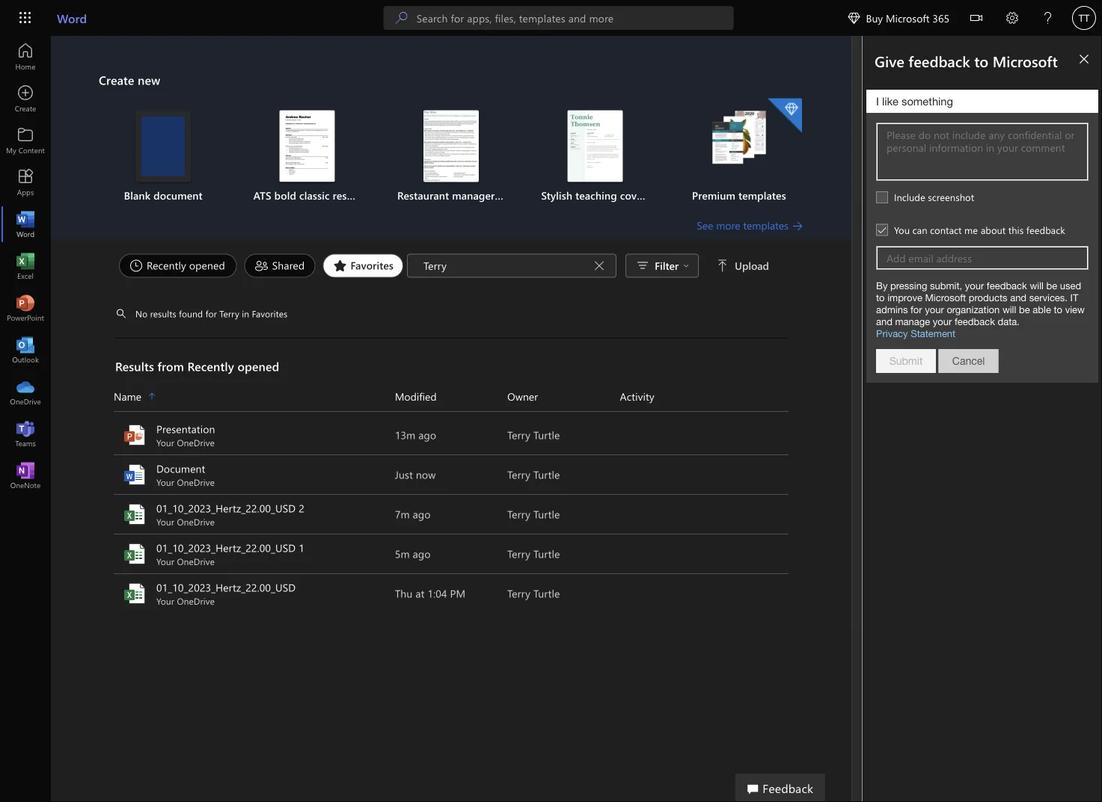 Task type: locate. For each thing, give the bounding box(es) containing it.
01_10_2023_hertz_22.00_usd 1 your onedrive
[[156, 541, 304, 568]]

3 turtle from the top
[[534, 508, 560, 522]]

0 horizontal spatial word image
[[18, 217, 33, 232]]

0 vertical spatial recently
[[147, 259, 186, 272]]

1 vertical spatial favorites
[[252, 308, 288, 320]]

your inside 01_10_2023_hertz_22.00_usd your onedrive
[[156, 596, 174, 608]]

01_10_2023_hertz_22.00_usd inside name 01_10_2023_hertz_22.00_usd "cell"
[[156, 581, 296, 595]]

01_10_2023_hertz_22.00_usd inside 01_10_2023_hertz_22.00_usd 1 your onedrive
[[156, 541, 296, 555]]

recently
[[147, 259, 186, 272], [187, 358, 234, 375]]

1 vertical spatial ago
[[413, 508, 431, 522]]

name 01_10_2023_hertz_22.00_usd 2 cell
[[114, 501, 395, 528]]

onedrive inside 01_10_2023_hertz_22.00_usd your onedrive
[[177, 596, 215, 608]]

terry turtle for thu at 1:04 pm
[[508, 587, 560, 601]]

activity, column 4 of 4 column header
[[620, 388, 789, 406]]

onedrive inside the 01_10_2023_hertz_22.00_usd 2 your onedrive
[[177, 516, 215, 528]]

1 horizontal spatial word image
[[123, 463, 147, 487]]

blank
[[124, 189, 151, 202]]

recently opened element
[[119, 254, 237, 278]]

thu
[[395, 587, 413, 601]]

word image
[[18, 217, 33, 232], [123, 463, 147, 487]]

opened
[[189, 259, 225, 272], [238, 358, 279, 375]]

13m
[[395, 428, 416, 442]]

terry turtle
[[508, 428, 560, 442], [508, 468, 560, 482], [508, 508, 560, 522], [508, 547, 560, 561], [508, 587, 560, 601]]

turtle
[[534, 428, 560, 442], [534, 468, 560, 482], [534, 508, 560, 522], [534, 547, 560, 561], [534, 587, 560, 601]]

3 your from the top
[[156, 516, 174, 528]]

1 horizontal spatial microsoft
[[993, 51, 1058, 71]]

Filter by keyword text field
[[422, 259, 589, 274]]

shared
[[272, 259, 305, 272]]

7m
[[395, 508, 410, 522]]

onedrive up 01_10_2023_hertz_22.00_usd your onedrive
[[177, 556, 215, 568]]

turtle for 7m ago
[[534, 508, 560, 522]]

no results found for terry in favorites status
[[127, 308, 288, 323]]

recently opened tab
[[115, 254, 241, 278]]

templates inside list
[[739, 189, 786, 202]]

3 terry turtle from the top
[[508, 508, 560, 522]]

ago
[[419, 428, 436, 442], [413, 508, 431, 522], [413, 547, 431, 561]]

favorites inside 'status'
[[252, 308, 288, 320]]

just
[[395, 468, 413, 482]]

excel image
[[18, 259, 33, 274], [123, 543, 147, 567], [123, 582, 147, 606]]

0 vertical spatial templates
[[739, 189, 786, 202]]

0 vertical spatial ago
[[419, 428, 436, 442]]

favorites tab
[[319, 254, 407, 278]]

0 horizontal spatial favorites
[[252, 308, 288, 320]]

opened up 'for'
[[189, 259, 225, 272]]

tt button
[[1066, 0, 1102, 36]]

1
[[299, 541, 304, 555]]

results
[[115, 358, 154, 375]]

01_10_2023_hertz_22.00_usd down the 01_10_2023_hertz_22.00_usd 2 your onedrive
[[156, 541, 296, 555]]

name document cell
[[114, 462, 395, 489]]

name presentation cell
[[114, 422, 395, 449]]

0 vertical spatial opened
[[189, 259, 225, 272]]

5 terry turtle from the top
[[508, 587, 560, 601]]

main content
[[51, 36, 852, 614]]

1:04
[[428, 587, 447, 601]]

4 turtle from the top
[[534, 547, 560, 561]]

1 vertical spatial templates
[[743, 219, 789, 232]]

4 terry turtle from the top
[[508, 547, 560, 561]]

your for 01_10_2023_hertz_22.00_usd
[[156, 596, 174, 608]]

restaurant manager resume element
[[388, 110, 533, 203]]

word image up excel image
[[123, 463, 147, 487]]

cover
[[620, 189, 646, 202]]

main content containing create new
[[51, 36, 852, 614]]

terry for 5m ago
[[508, 547, 531, 561]]

ago for 13m ago
[[419, 428, 436, 442]]

recently inside tab
[[147, 259, 186, 272]]

row
[[114, 388, 789, 412]]

create new
[[99, 72, 160, 88]]

ago right 5m
[[413, 547, 431, 561]]

name 01_10_2023_hertz_22.00_usd 1 cell
[[114, 541, 395, 568]]

document your onedrive
[[156, 462, 215, 489]]

1 horizontal spatial recently
[[187, 358, 234, 375]]

5m
[[395, 547, 410, 561]]

4 onedrive from the top
[[177, 556, 215, 568]]

your inside the presentation your onedrive
[[156, 437, 174, 449]]

word image down apps image
[[18, 217, 33, 232]]

premium templates element
[[676, 98, 802, 203]]

2 01_10_2023_hertz_22.00_usd from the top
[[156, 541, 296, 555]]

results
[[150, 308, 176, 320]]

ats bold classic resume
[[253, 189, 368, 202]]

1 01_10_2023_hertz_22.00_usd from the top
[[156, 502, 296, 516]]

4 your from the top
[[156, 556, 174, 568]]

onedrive down 01_10_2023_hertz_22.00_usd 1 your onedrive
[[177, 596, 215, 608]]

2 vertical spatial 01_10_2023_hertz_22.00_usd
[[156, 581, 296, 595]]

0 vertical spatial 01_10_2023_hertz_22.00_usd
[[156, 502, 296, 516]]

01_10_2023_hertz_22.00_usd for 2
[[156, 502, 296, 516]]

7m ago
[[395, 508, 431, 522]]

no
[[135, 308, 148, 320]]

onedrive for document
[[177, 477, 215, 489]]

give feedback to microsoft region
[[818, 36, 1102, 803], [863, 36, 1102, 803]]

list
[[99, 97, 804, 218]]

results from recently opened
[[115, 358, 279, 375]]

onedrive down 'presentation'
[[177, 437, 215, 449]]

1 vertical spatial opened
[[238, 358, 279, 375]]

your inside 01_10_2023_hertz_22.00_usd 1 your onedrive
[[156, 556, 174, 568]]

from
[[158, 358, 184, 375]]

terry for thu at 1:04 pm
[[508, 587, 531, 601]]

letter
[[649, 189, 675, 202]]

5m ago
[[395, 547, 431, 561]]

0 horizontal spatial resume
[[333, 189, 368, 202]]

modified
[[395, 390, 437, 404]]

1 vertical spatial word image
[[123, 463, 147, 487]]

5 turtle from the top
[[534, 587, 560, 601]]

0 horizontal spatial opened
[[189, 259, 225, 272]]

templates
[[739, 189, 786, 202], [743, 219, 789, 232]]

microsoft right "to"
[[993, 51, 1058, 71]]

navigation
[[0, 36, 51, 497]]

2 give feedback to microsoft region from the left
[[863, 36, 1102, 803]]

onedrive inside document your onedrive
[[177, 477, 215, 489]]

templates right more
[[743, 219, 789, 232]]

blank document
[[124, 189, 203, 202]]

excel image for 01_10_2023_hertz_22.00_usd 1
[[123, 543, 147, 567]]

resume left stylish
[[498, 189, 533, 202]]

excel image inside name 01_10_2023_hertz_22.00_usd 1 cell
[[123, 543, 147, 567]]

1 turtle from the top
[[534, 428, 560, 442]]

2 vertical spatial excel image
[[123, 582, 147, 606]]

None search field
[[384, 6, 734, 30]]

see
[[697, 219, 713, 232]]

0 vertical spatial excel image
[[18, 259, 33, 274]]

favorites
[[351, 259, 394, 272], [252, 308, 288, 320]]

1 horizontal spatial resume
[[498, 189, 533, 202]]

0 horizontal spatial recently
[[147, 259, 186, 272]]

1 give feedback to microsoft region from the left
[[818, 36, 1102, 803]]

your
[[156, 437, 174, 449], [156, 477, 174, 489], [156, 516, 174, 528], [156, 556, 174, 568], [156, 596, 174, 608]]

1 onedrive from the top
[[177, 437, 215, 449]]

your inside document your onedrive
[[156, 477, 174, 489]]

feedback button
[[736, 775, 825, 803]]

5 onedrive from the top
[[177, 596, 215, 608]]

in
[[242, 308, 249, 320]]

01_10_2023_hertz_22.00_usd inside the 01_10_2023_hertz_22.00_usd 2 your onedrive
[[156, 502, 296, 516]]

document
[[156, 462, 205, 476]]

1 vertical spatial 01_10_2023_hertz_22.00_usd
[[156, 541, 296, 555]]

0 horizontal spatial microsoft
[[886, 11, 930, 25]]

2 your from the top
[[156, 477, 174, 489]]

onedrive inside the presentation your onedrive
[[177, 437, 215, 449]]

onedrive
[[177, 437, 215, 449], [177, 477, 215, 489], [177, 516, 215, 528], [177, 556, 215, 568], [177, 596, 215, 608]]

2 vertical spatial ago
[[413, 547, 431, 561]]

01_10_2023_hertz_22.00_usd down name document cell
[[156, 502, 296, 516]]

stylish teaching cover letter element
[[532, 110, 675, 203]]

01_10_2023_hertz_22.00_usd
[[156, 502, 296, 516], [156, 541, 296, 555], [156, 581, 296, 595]]

0 vertical spatial microsoft
[[886, 11, 930, 25]]

terry inside 'status'
[[219, 308, 239, 320]]

onedrive up 01_10_2023_hertz_22.00_usd 1 your onedrive
[[177, 516, 215, 528]]

365
[[933, 11, 950, 25]]

terry
[[219, 308, 239, 320], [508, 428, 531, 442], [508, 468, 531, 482], [508, 508, 531, 522], [508, 547, 531, 561], [508, 587, 531, 601]]

 buy microsoft 365
[[848, 11, 950, 25]]

2 turtle from the top
[[534, 468, 560, 482]]

1 horizontal spatial favorites
[[351, 259, 394, 272]]

recently up results
[[147, 259, 186, 272]]

premium templates
[[692, 189, 786, 202]]

1 terry turtle from the top
[[508, 428, 560, 442]]

tt
[[1079, 12, 1090, 24]]

manager
[[452, 189, 495, 202]]

outlook image
[[18, 343, 33, 358]]

owner button
[[508, 388, 620, 406]]

opened up name button
[[238, 358, 279, 375]]

Search box. Suggestions appear as you type. search field
[[417, 6, 734, 30]]

0 vertical spatial favorites
[[351, 259, 394, 272]]

1 resume from the left
[[333, 189, 368, 202]]

3 onedrive from the top
[[177, 516, 215, 528]]

5 your from the top
[[156, 596, 174, 608]]

stylish
[[541, 189, 573, 202]]

restaurant manager resume
[[397, 189, 533, 202]]

resume
[[333, 189, 368, 202], [498, 189, 533, 202]]

pm
[[450, 587, 466, 601]]

tab list
[[115, 254, 407, 278]]

recently right from
[[187, 358, 234, 375]]

give feedback to microsoft
[[875, 51, 1058, 71]]

ago right "13m"
[[419, 428, 436, 442]]

give
[[875, 51, 905, 71]]

displaying 5 out of 5 files. status
[[407, 254, 772, 278]]

microsoft
[[886, 11, 930, 25], [993, 51, 1058, 71]]

templates up see more templates button on the right top of the page
[[739, 189, 786, 202]]

microsoft left 365
[[886, 11, 930, 25]]

1 your from the top
[[156, 437, 174, 449]]

ago right 7m
[[413, 508, 431, 522]]

excel image inside name 01_10_2023_hertz_22.00_usd "cell"
[[123, 582, 147, 606]]

resume right classic
[[333, 189, 368, 202]]

01_10_2023_hertz_22.00_usd for 1
[[156, 541, 296, 555]]

01_10_2023_hertz_22.00_usd your onedrive
[[156, 581, 296, 608]]

2 terry turtle from the top
[[508, 468, 560, 482]]

terry for 13m ago
[[508, 428, 531, 442]]

create
[[99, 72, 134, 88]]

3 01_10_2023_hertz_22.00_usd from the top
[[156, 581, 296, 595]]

onedrive down document
[[177, 477, 215, 489]]

1 vertical spatial excel image
[[123, 543, 147, 567]]

2 onedrive from the top
[[177, 477, 215, 489]]

01_10_2023_hertz_22.00_usd down 01_10_2023_hertz_22.00_usd 1 your onedrive
[[156, 581, 296, 595]]



Task type: vqa. For each thing, say whether or not it's contained in the screenshot.


Task type: describe. For each thing, give the bounding box(es) containing it.
found
[[179, 308, 203, 320]]

powerpoint image
[[18, 301, 33, 316]]

see more templates button
[[697, 218, 804, 233]]

ago for 7m ago
[[413, 508, 431, 522]]

terry for 7m ago
[[508, 508, 531, 522]]

turtle for just now
[[534, 468, 560, 482]]


[[683, 263, 689, 269]]

buy
[[866, 11, 883, 25]]

restaurant manager resume image
[[424, 110, 479, 182]]

ago for 5m ago
[[413, 547, 431, 561]]

thu at 1:04 pm
[[395, 587, 466, 601]]

activity
[[620, 390, 655, 404]]

shared tab
[[241, 254, 319, 278]]

row containing name
[[114, 388, 789, 412]]

word
[[57, 10, 87, 26]]

name
[[114, 390, 141, 404]]

terry turtle for just now
[[508, 468, 560, 482]]

ats bold classic resume element
[[244, 110, 370, 203]]

your inside the 01_10_2023_hertz_22.00_usd 2 your onedrive
[[156, 516, 174, 528]]

new
[[138, 72, 160, 88]]

recently opened
[[147, 259, 225, 272]]

terry turtle for 5m ago
[[508, 547, 560, 561]]

my content image
[[18, 133, 33, 148]]

onedrive inside 01_10_2023_hertz_22.00_usd 1 your onedrive
[[177, 556, 215, 568]]

teams image
[[18, 427, 33, 442]]

turtle for 5m ago
[[534, 547, 560, 561]]

list containing blank document
[[99, 97, 804, 218]]

onedrive image
[[18, 385, 33, 400]]

ats bold classic resume image
[[280, 110, 335, 182]]

templates inside button
[[743, 219, 789, 232]]

feedback
[[909, 51, 970, 71]]

restaurant
[[397, 189, 449, 202]]

see more templates
[[697, 219, 789, 232]]

turtle for thu at 1:04 pm
[[534, 587, 560, 601]]

upload
[[735, 259, 769, 273]]

no results found for terry in favorites
[[135, 308, 288, 320]]

owner
[[508, 390, 538, 404]]

1 vertical spatial microsoft
[[993, 51, 1058, 71]]

 upload
[[717, 259, 769, 273]]

blank document element
[[100, 110, 226, 203]]

name 01_10_2023_hertz_22.00_usd cell
[[114, 581, 395, 608]]

document
[[154, 189, 203, 202]]

premium templates diamond image
[[768, 98, 802, 133]]

your for document
[[156, 477, 174, 489]]

1 horizontal spatial opened
[[238, 358, 279, 375]]

at
[[416, 587, 425, 601]]

filter 
[[655, 259, 689, 273]]

ats
[[253, 189, 271, 202]]

premium
[[692, 189, 736, 202]]

premium templates image
[[712, 110, 767, 166]]

terry for just now
[[508, 468, 531, 482]]

onedrive for 01_10_2023_hertz_22.00_usd
[[177, 596, 215, 608]]

for
[[205, 308, 217, 320]]

13m ago
[[395, 428, 436, 442]]

opened inside tab
[[189, 259, 225, 272]]

feedback
[[763, 781, 813, 797]]

2
[[299, 502, 304, 516]]

presentation
[[156, 422, 215, 436]]

tab list containing recently opened
[[115, 254, 407, 278]]

word image inside name document cell
[[123, 463, 147, 487]]

terry turtle for 7m ago
[[508, 508, 560, 522]]

filter
[[655, 259, 679, 273]]


[[848, 12, 860, 24]]

teaching
[[576, 189, 617, 202]]


[[971, 12, 983, 24]]

just now
[[395, 468, 436, 482]]

favorites inside "tab"
[[351, 259, 394, 272]]

terry turtle for 13m ago
[[508, 428, 560, 442]]

shared element
[[245, 254, 315, 278]]

apps image
[[18, 175, 33, 190]]

onenote image
[[18, 468, 33, 483]]

2 resume from the left
[[498, 189, 533, 202]]

powerpoint image
[[123, 424, 147, 448]]

now
[[416, 468, 436, 482]]

name button
[[114, 388, 395, 406]]

classic
[[299, 189, 330, 202]]

home image
[[18, 49, 33, 64]]

presentation your onedrive
[[156, 422, 215, 449]]

01_10_2023_hertz_22.00_usd for your
[[156, 581, 296, 595]]

stylish teaching cover letter
[[541, 189, 675, 202]]

microsoft inside word banner
[[886, 11, 930, 25]]

your for presentation
[[156, 437, 174, 449]]

excel image
[[123, 503, 147, 527]]

word banner
[[0, 0, 1102, 39]]

stylish teaching cover letter image
[[568, 110, 623, 182]]

modified button
[[395, 388, 508, 406]]

excel image for 01_10_2023_hertz_22.00_usd
[[123, 582, 147, 606]]


[[717, 260, 729, 272]]

create image
[[18, 91, 33, 106]]

more
[[716, 219, 741, 232]]

1 vertical spatial recently
[[187, 358, 234, 375]]

to
[[974, 51, 989, 71]]

onedrive for presentation
[[177, 437, 215, 449]]

bold
[[274, 189, 296, 202]]

0 vertical spatial word image
[[18, 217, 33, 232]]

 button
[[959, 0, 995, 39]]

01_10_2023_hertz_22.00_usd 2 your onedrive
[[156, 502, 304, 528]]

favorites element
[[323, 254, 403, 278]]

turtle for 13m ago
[[534, 428, 560, 442]]



